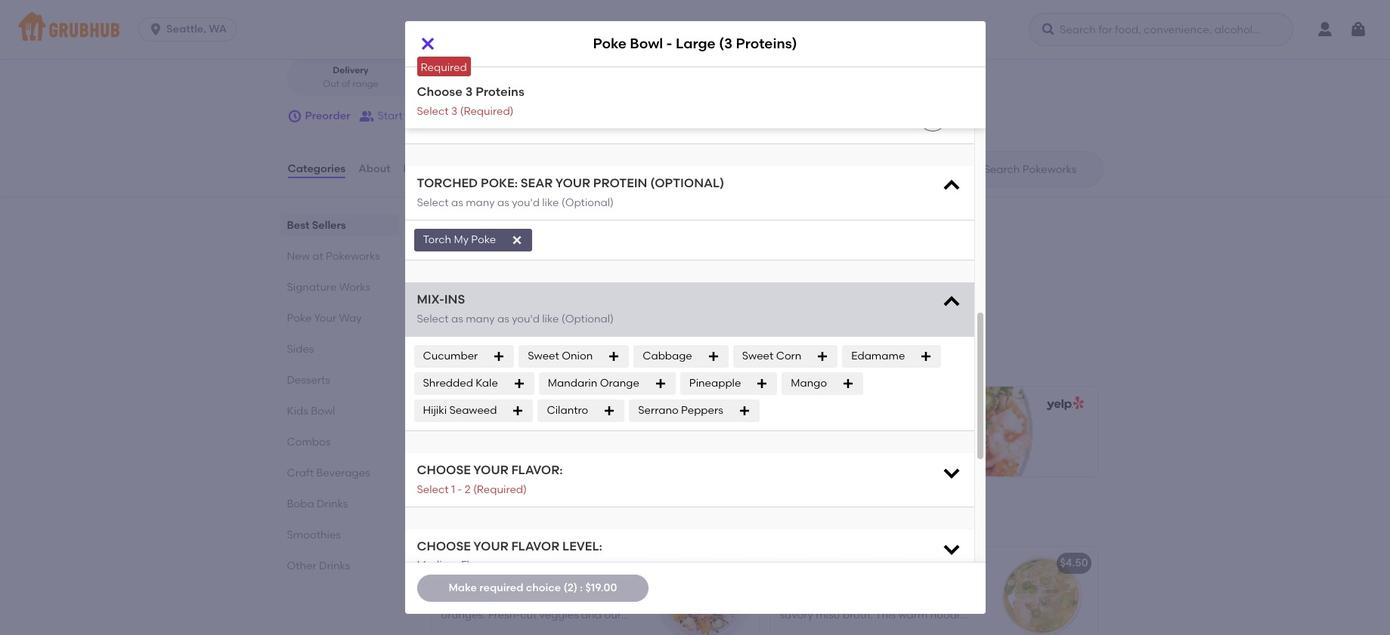 Task type: describe. For each thing, give the bounding box(es) containing it.
222
[[306, 4, 324, 16]]

other drinks
[[287, 560, 350, 573]]

0 vertical spatial pokeworks
[[326, 250, 380, 263]]

choose for choose your flavor level:
[[417, 540, 471, 554]]

serrano
[[638, 404, 679, 417]]

1 vertical spatial pokeworks
[[490, 512, 576, 531]]

more.
[[457, 271, 487, 283]]

your inside torched poke: sear your protein (optional) select as many as you'd like (optional)
[[555, 176, 590, 191]]

(optional) inside torched poke: sear your protein (optional) select as many as you'd like (optional)
[[562, 197, 614, 209]]

craft beverages
[[287, 467, 370, 480]]

0 horizontal spatial $19.00
[[586, 582, 617, 595]]

food
[[404, 27, 425, 38]]

mango
[[791, 377, 827, 390]]

bellevue
[[326, 4, 369, 16]]

ins
[[444, 293, 465, 307]]

cucumber
[[423, 350, 478, 363]]

grubhub
[[515, 361, 561, 374]]

choice
[[526, 582, 561, 595]]

(required) inside choose 3 proteins select 3 (required)
[[460, 105, 514, 118]]

mix-ins select as many as you'd like (optional)
[[417, 293, 614, 326]]

breast
[[860, 579, 893, 592]]

noodle
[[825, 557, 863, 570]]

way for bellevue
[[372, 4, 394, 16]]

$3
[[444, 237, 456, 250]]

noodle
[[931, 610, 966, 622]]

bowl for kids bowl
[[311, 405, 335, 418]]

sides
[[287, 343, 314, 356]]

preorder button
[[287, 103, 350, 130]]

on for sellers
[[500, 361, 513, 374]]

you'd inside torched poke: sear your protein (optional) select as many as you'd like (optional)
[[512, 197, 540, 209]]

start
[[378, 110, 403, 122]]

poke for poke bowl - large (3 proteins) $19.00
[[782, 428, 808, 441]]

best for best sellers most ordered on grubhub
[[429, 340, 464, 358]]

warm
[[899, 610, 928, 622]]

reviews button
[[403, 142, 446, 197]]

yelp image for poke bowl - regular (2 proteins)
[[705, 397, 745, 412]]

$3 off offer valid on first orders of $15 or more.
[[444, 237, 600, 283]]

bowl for poke bowl - large (3 proteins) $19.00
[[810, 428, 835, 441]]

delivery
[[333, 65, 369, 76]]

- for poke bowl - large (3 proteins) $19.00
[[838, 428, 842, 441]]

seattle, wa button
[[138, 17, 243, 42]]

poke bowl - large (3 proteins)
[[593, 35, 797, 52]]

cilantro
[[547, 404, 588, 417]]

poke for poke your way
[[287, 312, 312, 325]]

chicken
[[817, 579, 857, 592]]

people icon image
[[359, 109, 375, 124]]

as up the best sellers most ordered on grubhub
[[497, 313, 509, 326]]

savory
[[780, 610, 813, 622]]

luxe
[[441, 557, 465, 570]]

details
[[466, 301, 501, 313]]

correct order
[[571, 27, 631, 38]]

good food
[[377, 27, 425, 38]]

(required) inside choose your flavor: select 1 - 2 (required)
[[473, 484, 527, 496]]

hijiki
[[423, 404, 447, 417]]

sweet onion
[[528, 350, 593, 363]]

make required choice (2) : $19.00
[[449, 582, 617, 595]]

mandarin orange
[[548, 377, 639, 390]]

(3 for poke bowl - large (3 proteins) $19.00
[[877, 428, 888, 441]]

chicken noodle soup
[[780, 557, 892, 570]]

out
[[323, 78, 339, 89]]

(425) 214-1182 button
[[422, 3, 490, 18]]

savory
[[780, 579, 815, 592]]

bowl down flavor
[[510, 557, 535, 570]]

sweet corn
[[742, 350, 802, 363]]

level:
[[563, 540, 602, 554]]

ramen
[[848, 594, 882, 607]]

bowl for poke bowl - large (3 proteins)
[[630, 35, 663, 52]]

like inside torched poke: sear your protein (optional) select as many as you'd like (optional)
[[542, 197, 559, 209]]

0 horizontal spatial new at pokeworks
[[287, 250, 380, 263]]

select inside choose your flavor: select 1 - 2 (required)
[[417, 484, 449, 496]]

first
[[515, 255, 534, 268]]

kids bowl
[[287, 405, 335, 418]]

pickup
[[467, 65, 498, 76]]

drinks for boba drinks
[[317, 498, 348, 511]]

chicken
[[780, 557, 822, 570]]

select inside choose 3 proteins select 3 (required)
[[417, 105, 449, 118]]

1 horizontal spatial with
[[872, 625, 893, 636]]

torch
[[423, 234, 451, 247]]

- inside choose your flavor: select 1 - 2 (required)
[[458, 484, 462, 496]]

sear
[[521, 176, 553, 191]]

order inside button
[[438, 110, 466, 122]]

large for poke bowl - large (3 proteins) $19.00
[[845, 428, 875, 441]]

poke bowl - large (3 proteins) $19.00
[[782, 428, 937, 458]]

on for off
[[500, 255, 513, 268]]

group
[[405, 110, 436, 122]]

0 vertical spatial at
[[312, 250, 323, 263]]

most
[[429, 361, 454, 374]]

6.0
[[442, 78, 456, 89]]

pickup 6.0 mi • 10–20 min
[[442, 65, 522, 89]]

seattle,
[[166, 23, 206, 36]]

cabbage
[[643, 350, 692, 363]]

as down ins
[[451, 313, 463, 326]]

other
[[287, 560, 317, 573]]

boba drinks
[[287, 498, 348, 511]]

1 horizontal spatial 3
[[465, 85, 473, 99]]

required
[[480, 582, 524, 595]]

works
[[339, 281, 370, 294]]

1 vertical spatial 3
[[451, 105, 457, 118]]

your for flavor:
[[474, 464, 509, 478]]

poke for poke bowl - regular (2 proteins) $15.65
[[443, 428, 469, 441]]

sweet for sweet onion
[[528, 350, 559, 363]]

0 vertical spatial with
[[780, 594, 801, 607]]

large for poke bowl - large (3 proteins)
[[676, 35, 716, 52]]

as down torched at top left
[[451, 197, 463, 209]]

shredded kale
[[423, 377, 498, 390]]

noodles
[[885, 594, 925, 607]]

poke your way
[[287, 312, 362, 325]]

luxe lobster bowl
[[441, 557, 535, 570]]

svg image inside preorder button
[[287, 109, 302, 124]]

search icon image
[[960, 160, 978, 178]]

soup
[[865, 557, 892, 570]]

214-
[[450, 4, 470, 16]]

miso
[[816, 610, 840, 622]]

signature
[[287, 281, 337, 294]]

torched poke: sear your protein (optional) select as many as you'd like (optional)
[[417, 176, 724, 209]]

serrano peppers
[[638, 404, 723, 417]]

choose
[[417, 85, 463, 99]]

choose for choose your flavor:
[[417, 464, 471, 478]]

range
[[352, 78, 379, 89]]

shrimp
[[420, 57, 456, 70]]

green
[[896, 625, 926, 636]]



Task type: vqa. For each thing, say whether or not it's contained in the screenshot.
delicate
yes



Task type: locate. For each thing, give the bounding box(es) containing it.
sellers for best sellers
[[312, 219, 346, 232]]

1 vertical spatial like
[[542, 313, 559, 326]]

with down this
[[872, 625, 893, 636]]

10–20
[[479, 78, 504, 89]]

(optional) inside mix-ins select as many as you'd like (optional)
[[562, 313, 614, 326]]

4 select from the top
[[417, 484, 449, 496]]

$15.65
[[443, 446, 475, 458], [714, 557, 746, 570]]

protein
[[593, 176, 648, 191]]

(optional) down the protein
[[562, 197, 614, 209]]

choose inside choose your flavor level: medium flavor
[[417, 540, 471, 554]]

1 horizontal spatial best
[[429, 340, 464, 358]]

garnished
[[817, 625, 869, 636]]

1 horizontal spatial of
[[572, 255, 582, 268]]

you'd down sear
[[512, 197, 540, 209]]

1 (optional) from the top
[[562, 197, 614, 209]]

sweet
[[528, 350, 559, 363], [742, 350, 774, 363]]

you'd
[[512, 197, 540, 209], [512, 313, 540, 326]]

2 horizontal spatial proteins)
[[890, 428, 937, 441]]

best for best sellers
[[287, 219, 310, 232]]

edamame
[[852, 350, 905, 363]]

1 vertical spatial large
[[845, 428, 875, 441]]

2 you'd from the top
[[512, 313, 540, 326]]

222 bellevue way ne button
[[305, 2, 412, 19]]

1 horizontal spatial order
[[607, 27, 631, 38]]

1 vertical spatial •
[[473, 78, 476, 89]]

• right ne
[[415, 4, 419, 16]]

best sellers most ordered on grubhub
[[429, 340, 561, 374]]

1 horizontal spatial new
[[429, 512, 465, 531]]

1 like from the top
[[542, 197, 559, 209]]

best inside the best sellers most ordered on grubhub
[[429, 340, 464, 358]]

select
[[417, 105, 449, 118], [417, 197, 449, 209], [417, 313, 449, 326], [417, 484, 449, 496]]

bowl down seaweed on the left
[[471, 428, 496, 441]]

poke inside poke bowl - large (3 proteins) $19.00
[[782, 428, 808, 441]]

best
[[287, 219, 310, 232], [429, 340, 464, 358]]

way for your
[[339, 312, 362, 325]]

1 vertical spatial of
[[572, 255, 582, 268]]

1 vertical spatial your
[[474, 464, 509, 478]]

0 horizontal spatial sweet
[[528, 350, 559, 363]]

option group containing delivery out of range
[[287, 58, 546, 97]]

new down "1"
[[429, 512, 465, 531]]

- for poke bowl - regular (2 proteins) $15.65
[[499, 428, 504, 441]]

0 vertical spatial new
[[287, 250, 310, 263]]

(2
[[549, 428, 559, 441]]

beverages
[[316, 467, 370, 480]]

sellers up 'ordered'
[[468, 340, 521, 358]]

drinks right the other
[[319, 560, 350, 573]]

poke for poke bowl - large (3 proteins)
[[593, 35, 627, 52]]

$19.00 inside poke bowl - large (3 proteins) $19.00
[[782, 446, 814, 458]]

proteins)
[[736, 35, 797, 52], [562, 428, 608, 441], [890, 428, 937, 441]]

0 horizontal spatial sellers
[[312, 219, 346, 232]]

$4.50
[[1060, 557, 1088, 570]]

$19.00 down "mango"
[[782, 446, 814, 458]]

•
[[415, 4, 419, 16], [473, 78, 476, 89]]

0 vertical spatial your
[[555, 176, 590, 191]]

0 vertical spatial on
[[500, 255, 513, 268]]

2
[[465, 484, 471, 496]]

1 vertical spatial you'd
[[512, 313, 540, 326]]

signature works
[[287, 281, 370, 294]]

1 horizontal spatial way
[[372, 4, 394, 16]]

way left ne
[[372, 4, 394, 16]]

poke inside poke bowl - regular (2 proteins) $15.65
[[443, 428, 469, 441]]

0 vertical spatial (3
[[719, 35, 733, 52]]

0 horizontal spatial new
[[287, 250, 310, 263]]

many inside mix-ins select as many as you'd like (optional)
[[466, 313, 495, 326]]

bowl down "mango"
[[810, 428, 835, 441]]

- inside poke bowl - large (3 proteins) $19.00
[[838, 428, 842, 441]]

combos
[[287, 436, 331, 449]]

order down choose
[[438, 110, 466, 122]]

mix-
[[417, 293, 444, 307]]

peppers
[[681, 404, 723, 417]]

0 vertical spatial like
[[542, 197, 559, 209]]

1 vertical spatial $15.65
[[714, 557, 746, 570]]

mi
[[459, 78, 470, 89]]

(425)
[[422, 4, 448, 16]]

at down best sellers
[[312, 250, 323, 263]]

order
[[607, 27, 631, 38], [438, 110, 466, 122]]

(3 inside poke bowl - large (3 proteins) $19.00
[[877, 428, 888, 441]]

of inside $3 off offer valid on first orders of $15 or more.
[[572, 255, 582, 268]]

many right "see"
[[466, 313, 495, 326]]

1 horizontal spatial yelp image
[[1044, 397, 1084, 412]]

0 horizontal spatial pokeworks
[[326, 250, 380, 263]]

+
[[746, 557, 752, 570]]

new up signature
[[287, 250, 310, 263]]

choose 3 proteins select 3 (required)
[[417, 85, 525, 118]]

yelp image for poke bowl - large (3 proteins)
[[1044, 397, 1084, 412]]

see details
[[444, 301, 501, 313]]

2 like from the top
[[542, 313, 559, 326]]

like inside mix-ins select as many as you'd like (optional)
[[542, 313, 559, 326]]

(optional)
[[650, 176, 724, 191]]

drinks for other drinks
[[319, 560, 350, 573]]

0 vertical spatial way
[[372, 4, 394, 16]]

1 vertical spatial sellers
[[468, 340, 521, 358]]

on left first
[[500, 255, 513, 268]]

lobster
[[468, 557, 507, 570]]

1 horizontal spatial large
[[845, 428, 875, 441]]

bowl inside poke bowl - large (3 proteins) $19.00
[[810, 428, 835, 441]]

option group
[[287, 58, 546, 97]]

1 horizontal spatial (3
[[877, 428, 888, 441]]

1 many from the top
[[466, 197, 495, 209]]

your inside choose your flavor: select 1 - 2 (required)
[[474, 464, 509, 478]]

1 vertical spatial drinks
[[319, 560, 350, 573]]

combined
[[895, 579, 948, 592]]

soup
[[780, 625, 805, 636]]

0 vertical spatial choose
[[417, 464, 471, 478]]

like
[[542, 197, 559, 209], [542, 313, 559, 326]]

order right correct
[[607, 27, 631, 38]]

2 select from the top
[[417, 197, 449, 209]]

0 horizontal spatial way
[[339, 312, 362, 325]]

promo image
[[626, 249, 681, 304]]

sellers inside the best sellers most ordered on grubhub
[[468, 340, 521, 358]]

best down categories 'button' on the top of page
[[287, 219, 310, 232]]

see
[[444, 301, 463, 313]]

choose up "1"
[[417, 464, 471, 478]]

0 horizontal spatial proteins)
[[562, 428, 608, 441]]

0 vertical spatial (optional)
[[562, 197, 614, 209]]

$15
[[585, 255, 600, 268]]

2 sweet from the left
[[742, 350, 774, 363]]

or
[[444, 271, 455, 283]]

1 sweet from the left
[[528, 350, 559, 363]]

kids
[[287, 405, 308, 418]]

0 vertical spatial drinks
[[317, 498, 348, 511]]

bowl inside poke bowl - regular (2 proteins) $15.65
[[471, 428, 496, 441]]

make
[[449, 582, 477, 595]]

1 vertical spatial order
[[438, 110, 466, 122]]

many inside torched poke: sear your protein (optional) select as many as you'd like (optional)
[[466, 197, 495, 209]]

(3
[[719, 35, 733, 52], [877, 428, 888, 441]]

0 vertical spatial new at pokeworks
[[287, 250, 380, 263]]

1 vertical spatial many
[[466, 313, 495, 326]]

0 vertical spatial (required)
[[460, 105, 514, 118]]

our
[[951, 594, 968, 607]]

correct
[[571, 27, 605, 38]]

1 you'd from the top
[[512, 197, 540, 209]]

like up sweet onion
[[542, 313, 559, 326]]

0 horizontal spatial at
[[312, 250, 323, 263]]

(required) right 2 at bottom
[[473, 484, 527, 496]]

(required) down proteins
[[460, 105, 514, 118]]

pokeworks up flavor
[[490, 512, 576, 531]]

select inside mix-ins select as many as you'd like (optional)
[[417, 313, 449, 326]]

0 vertical spatial 3
[[465, 85, 473, 99]]

smoothies
[[287, 529, 341, 542]]

svg image
[[1350, 20, 1368, 39], [1041, 22, 1056, 37], [927, 58, 939, 70], [287, 109, 302, 124], [927, 111, 939, 124], [511, 235, 523, 247], [941, 292, 962, 313], [707, 351, 720, 363], [513, 378, 525, 390], [738, 405, 751, 417]]

tofu
[[420, 111, 442, 123]]

bowl right correct
[[630, 35, 663, 52]]

1 vertical spatial new at pokeworks
[[429, 512, 576, 531]]

on right 'ordered'
[[500, 361, 513, 374]]

of left $15
[[572, 255, 582, 268]]

medium
[[417, 560, 459, 573]]

poke
[[593, 35, 627, 52], [471, 234, 496, 247], [287, 312, 312, 325], [443, 428, 469, 441], [782, 428, 808, 441]]

1 yelp image from the left
[[705, 397, 745, 412]]

2 yelp image from the left
[[1044, 397, 1084, 412]]

large inside poke bowl - large (3 proteins) $19.00
[[845, 428, 875, 441]]

svg image
[[148, 22, 163, 37], [418, 35, 437, 53], [941, 176, 962, 197], [493, 351, 505, 363], [608, 351, 620, 363], [817, 351, 829, 363], [920, 351, 932, 363], [655, 378, 667, 390], [756, 378, 768, 390], [842, 378, 854, 390], [512, 405, 524, 417], [604, 405, 616, 417], [941, 463, 962, 484], [941, 539, 962, 560]]

0 vertical spatial order
[[607, 27, 631, 38]]

• right mi
[[473, 78, 476, 89]]

3 down choose
[[451, 105, 457, 118]]

new at pokeworks up signature works
[[287, 250, 380, 263]]

1 vertical spatial new
[[429, 512, 465, 531]]

kale
[[476, 377, 498, 390]]

1 vertical spatial (optional)
[[562, 313, 614, 326]]

$15.65 up "1"
[[443, 446, 475, 458]]

3 right 6.0
[[465, 85, 473, 99]]

you'd right "details" on the left top
[[512, 313, 540, 326]]

as down poke:
[[497, 197, 509, 209]]

start group order
[[378, 110, 466, 122]]

2 vertical spatial your
[[474, 540, 509, 554]]

drinks down craft beverages
[[317, 498, 348, 511]]

$15.65 inside poke bowl - regular (2 proteins) $15.65
[[443, 446, 475, 458]]

(2)
[[564, 582, 578, 595]]

0 horizontal spatial (3
[[719, 35, 733, 52]]

1182
[[470, 4, 490, 16]]

min
[[506, 78, 522, 89]]

main navigation navigation
[[0, 0, 1390, 59]]

pineapple
[[689, 377, 741, 390]]

0 vertical spatial many
[[466, 197, 495, 209]]

0 horizontal spatial with
[[780, 594, 801, 607]]

0 horizontal spatial of
[[342, 78, 350, 89]]

1 horizontal spatial sweet
[[742, 350, 774, 363]]

svg image inside seattle, wa button
[[148, 22, 163, 37]]

1 vertical spatial choose
[[417, 540, 471, 554]]

(optional) up onion at the bottom left
[[562, 313, 614, 326]]

of down the delivery at top left
[[342, 78, 350, 89]]

of
[[342, 78, 350, 89], [572, 255, 582, 268]]

your down poke bowl - regular (2 proteins) $15.65 at the bottom left
[[474, 464, 509, 478]]

1 horizontal spatial new at pokeworks
[[429, 512, 576, 531]]

drinks
[[317, 498, 348, 511], [319, 560, 350, 573]]

poke bowl - regular (2 proteins) $15.65
[[443, 428, 608, 458]]

0 horizontal spatial 3
[[451, 105, 457, 118]]

this
[[876, 610, 896, 622]]

torched
[[417, 176, 478, 191]]

and
[[928, 594, 948, 607]]

1 horizontal spatial •
[[473, 78, 476, 89]]

1 vertical spatial at
[[469, 512, 486, 531]]

pokeworks up works
[[326, 250, 380, 263]]

3 select from the top
[[417, 313, 449, 326]]

sweet left the corn
[[742, 350, 774, 363]]

sellers for best sellers most ordered on grubhub
[[468, 340, 521, 358]]

proteins) for poke bowl - large (3 proteins) $19.00
[[890, 428, 937, 441]]

hijiki seaweed
[[423, 404, 497, 417]]

- for poke bowl - large (3 proteins)
[[667, 35, 672, 52]]

way
[[372, 4, 394, 16], [339, 312, 362, 325]]

1 vertical spatial with
[[872, 625, 893, 636]]

you'd inside mix-ins select as many as you'd like (optional)
[[512, 313, 540, 326]]

1 horizontal spatial $15.65
[[714, 557, 746, 570]]

$15.65 left the chicken
[[714, 557, 746, 570]]

of inside delivery out of range
[[342, 78, 350, 89]]

yelp image
[[705, 397, 745, 412], [1044, 397, 1084, 412]]

0 horizontal spatial large
[[676, 35, 716, 52]]

1
[[451, 484, 455, 496]]

chicken noodle soup image
[[984, 548, 1097, 636]]

0 vertical spatial $19.00
[[782, 446, 814, 458]]

1 horizontal spatial sellers
[[468, 340, 521, 358]]

0 horizontal spatial yelp image
[[705, 397, 745, 412]]

corn
[[776, 350, 802, 363]]

2 (optional) from the top
[[562, 313, 614, 326]]

delivery out of range
[[323, 65, 379, 89]]

pokeworks
[[326, 250, 380, 263], [490, 512, 576, 531]]

0 vertical spatial you'd
[[512, 197, 540, 209]]

choose your flavor: select 1 - 2 (required)
[[417, 464, 563, 496]]

proteins) for poke bowl - regular (2 proteins) $15.65
[[562, 428, 608, 441]]

choose inside choose your flavor: select 1 - 2 (required)
[[417, 464, 471, 478]]

0 vertical spatial sellers
[[312, 219, 346, 232]]

select inside torched poke: sear your protein (optional) select as many as you'd like (optional)
[[417, 197, 449, 209]]

many down poke:
[[466, 197, 495, 209]]

way right your
[[339, 312, 362, 325]]

ordered
[[456, 361, 497, 374]]

delicate
[[804, 594, 846, 607]]

bowl for poke bowl - regular (2 proteins) $15.65
[[471, 428, 496, 441]]

0 horizontal spatial •
[[415, 4, 419, 16]]

0 vertical spatial of
[[342, 78, 350, 89]]

proteins
[[476, 85, 525, 99]]

(3 for poke bowl - large (3 proteins)
[[719, 35, 733, 52]]

Search Pokeworks search field
[[983, 163, 1098, 177]]

1 vertical spatial way
[[339, 312, 362, 325]]

1 vertical spatial on
[[500, 361, 513, 374]]

on inside the best sellers most ordered on grubhub
[[500, 361, 513, 374]]

on inside $3 off offer valid on first orders of $15 or more.
[[500, 255, 513, 268]]

sweet for sweet corn
[[742, 350, 774, 363]]

proteins) inside poke bowl - large (3 proteins) $19.00
[[890, 428, 937, 441]]

regular
[[506, 428, 547, 441]]

1 vertical spatial (3
[[877, 428, 888, 441]]

offer
[[444, 255, 470, 268]]

1 vertical spatial best
[[429, 340, 464, 358]]

at down 2 at bottom
[[469, 512, 486, 531]]

0 vertical spatial large
[[676, 35, 716, 52]]

0 vertical spatial $15.65
[[443, 446, 475, 458]]

start group order button
[[359, 103, 466, 130]]

0 horizontal spatial $15.65
[[443, 446, 475, 458]]

1 select from the top
[[417, 105, 449, 118]]

sweet left onion at the bottom left
[[528, 350, 559, 363]]

my
[[454, 234, 469, 247]]

1 horizontal spatial at
[[469, 512, 486, 531]]

seaweed
[[449, 404, 497, 417]]

choose up luxe
[[417, 540, 471, 554]]

0 vertical spatial best
[[287, 219, 310, 232]]

your inside choose your flavor level: medium flavor
[[474, 540, 509, 554]]

orders
[[537, 255, 570, 268]]

your up luxe lobster bowl
[[474, 540, 509, 554]]

1 choose from the top
[[417, 464, 471, 478]]

bowl
[[630, 35, 663, 52], [311, 405, 335, 418], [471, 428, 496, 441], [810, 428, 835, 441], [510, 557, 535, 570]]

1 horizontal spatial proteins)
[[736, 35, 797, 52]]

2 many from the top
[[466, 313, 495, 326]]

1 vertical spatial $19.00
[[586, 582, 617, 595]]

best up most
[[429, 340, 464, 358]]

1 horizontal spatial pokeworks
[[490, 512, 576, 531]]

sellers down categories 'button' on the top of page
[[312, 219, 346, 232]]

your for flavor
[[474, 540, 509, 554]]

about
[[359, 162, 391, 175]]

0 horizontal spatial order
[[438, 110, 466, 122]]

onion
[[562, 350, 593, 363]]

0 horizontal spatial best
[[287, 219, 310, 232]]

new at pokeworks up choose your flavor level: medium flavor
[[429, 512, 576, 531]]

is
[[807, 625, 815, 636]]

1 vertical spatial (required)
[[473, 484, 527, 496]]

proteins) for poke bowl - large (3 proteins)
[[736, 35, 797, 52]]

your right sear
[[555, 176, 590, 191]]

bowl right kids
[[311, 405, 335, 418]]

luxe lobster bowl image
[[645, 548, 759, 636]]

- inside poke bowl - regular (2 proteins) $15.65
[[499, 428, 504, 441]]

with up 'savory'
[[780, 594, 801, 607]]

1 horizontal spatial $19.00
[[782, 446, 814, 458]]

:
[[580, 582, 583, 595]]

proteins) inside poke bowl - regular (2 proteins) $15.65
[[562, 428, 608, 441]]

$19.00 right :
[[586, 582, 617, 595]]

like down sear
[[542, 197, 559, 209]]

• inside pickup 6.0 mi • 10–20 min
[[473, 78, 476, 89]]

2 choose from the top
[[417, 540, 471, 554]]

seattle, wa
[[166, 23, 227, 36]]

0 vertical spatial •
[[415, 4, 419, 16]]



